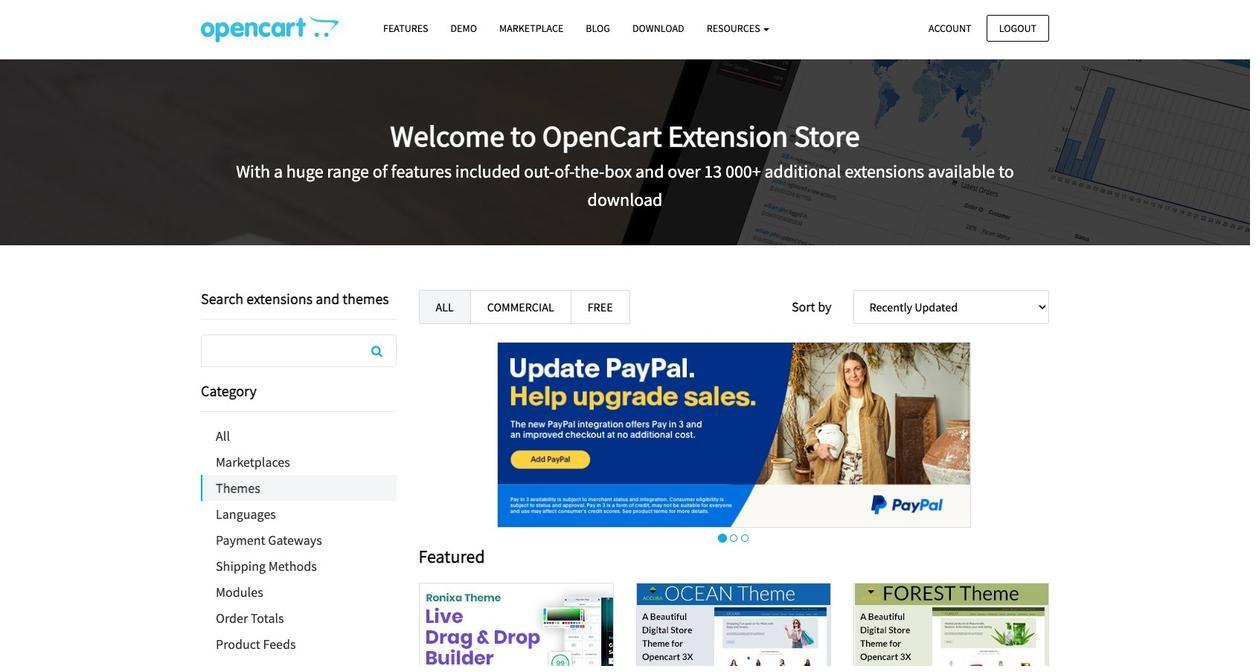Task type: vqa. For each thing, say whether or not it's contained in the screenshot.
Ronixa Theme - OpenCart Live Drag and Drop Page .. "image"
yes



Task type: locate. For each thing, give the bounding box(es) containing it.
accura ocean v-1 multipurpose theme image
[[637, 584, 831, 667]]

paypal payment gateway image
[[497, 342, 971, 528]]

accura forest v-1 multipurpose theme image
[[855, 584, 1048, 667]]

None text field
[[202, 336, 396, 367]]



Task type: describe. For each thing, give the bounding box(es) containing it.
opencart themes image
[[201, 16, 339, 42]]

ronixa theme - opencart live drag and drop page .. image
[[420, 584, 613, 667]]

search image
[[371, 345, 382, 357]]



